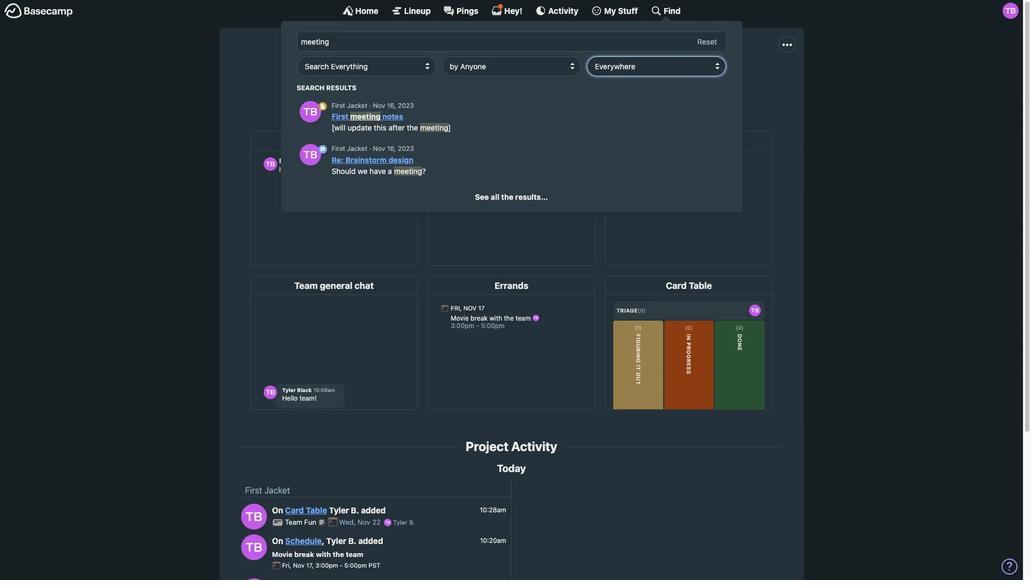 Task type: describe. For each thing, give the bounding box(es) containing it.
all
[[491, 193, 500, 202]]

for search image for first
[[318, 102, 327, 111]]

activity inside main element
[[549, 6, 579, 15]]

first for first jacket let's create the first jacket of the company! i am thinking rabits and strips and colors! a lot of colors!
[[465, 49, 501, 70]]

]
[[449, 123, 451, 132]]

a
[[647, 74, 653, 84]]

3:00pm
[[316, 562, 338, 569]]

5:00pm
[[345, 562, 367, 569]]

· for meeting
[[370, 102, 372, 110]]

design
[[389, 155, 414, 164]]

· for brainstorm
[[370, 145, 372, 153]]

meeting inside first jacket · nov 16, 2023 re: brainstorm design should we have a meeting ?
[[394, 166, 423, 176]]

switch accounts image
[[4, 3, 73, 19]]

jacket for first jacket · nov 16, 2023 first meeting notes [will update this after the meeting ]
[[347, 102, 368, 110]]

22
[[373, 518, 381, 527]]

wed, nov 22
[[339, 518, 383, 527]]

stuff
[[619, 6, 638, 15]]

on for on schedule ,       tyler b. added
[[272, 537, 283, 546]]

added for ,       tyler b. added
[[359, 537, 383, 546]]

schedule link
[[285, 537, 322, 546]]

1 and from the left
[[561, 74, 576, 84]]

project activity
[[466, 439, 558, 454]]

hey!
[[505, 6, 523, 15]]

card
[[285, 506, 304, 516]]

i
[[485, 74, 487, 84]]

rabits
[[537, 74, 559, 84]]

10:28am element
[[480, 506, 507, 514]]

on schedule ,       tyler b. added
[[272, 537, 383, 546]]

fun
[[305, 518, 317, 527]]

b. for tyler b. added
[[351, 506, 359, 516]]

strips
[[578, 74, 600, 84]]

2 colors! from the left
[[684, 74, 710, 84]]

search results
[[297, 84, 357, 92]]

we
[[358, 166, 368, 176]]

10:28am
[[480, 506, 507, 514]]

re: brainstorm design link
[[332, 155, 414, 164]]

search
[[297, 84, 325, 92]]

card table link
[[285, 506, 327, 516]]

,
[[322, 537, 325, 546]]

b. for ,       tyler b. added
[[349, 537, 357, 546]]

fri,
[[282, 562, 292, 569]]

?
[[423, 166, 426, 176]]

this
[[374, 123, 387, 132]]

nov inside first jacket · nov 16, 2023 re: brainstorm design should we have a meeting ?
[[373, 145, 386, 153]]

should
[[332, 166, 356, 176]]

team fun
[[285, 518, 319, 527]]

with
[[316, 550, 331, 559]]

jacket for first jacket · nov 16, 2023 re: brainstorm design should we have a meeting ?
[[347, 145, 368, 153]]

let's
[[314, 74, 333, 84]]

am
[[490, 74, 501, 84]]

[will
[[332, 123, 346, 132]]

have
[[370, 166, 386, 176]]

1 horizontal spatial tyler black image
[[384, 519, 392, 527]]

break
[[295, 550, 314, 559]]

the left company!
[[430, 74, 442, 84]]

thinking
[[504, 74, 535, 84]]

on for on card table tyler b. added
[[272, 506, 283, 516]]

2 and from the left
[[602, 74, 616, 84]]

see all the results… link
[[475, 193, 548, 202]]

tyler for tyler b. added
[[329, 506, 349, 516]]

after
[[389, 123, 405, 132]]

17,
[[306, 562, 314, 569]]

for search image for re:
[[318, 145, 327, 154]]

home
[[356, 6, 379, 15]]

nov left 22
[[358, 518, 371, 527]]

2023 for notes
[[398, 102, 414, 110]]

nov inside first jacket · nov 16, 2023 first meeting notes [will update this after the meeting ]
[[373, 102, 386, 110]]

nov 16, 2023 element for design
[[373, 145, 414, 153]]

nov inside movie break with the team fri, nov 17, 3:00pm -     5:00pm pst
[[293, 562, 305, 569]]

jacket
[[394, 74, 417, 84]]

results
[[327, 84, 357, 92]]

first jacket · nov 16, 2023 re: brainstorm design should we have a meeting ?
[[332, 145, 426, 176]]

hey! button
[[492, 4, 523, 16]]

1 vertical spatial tyler
[[393, 519, 408, 526]]

1 of from the left
[[420, 74, 428, 84]]

none reset field inside main element
[[693, 35, 723, 49]]

pings button
[[444, 5, 479, 16]]

jacket for first jacket
[[265, 486, 290, 496]]



Task type: locate. For each thing, give the bounding box(es) containing it.
nov 16, 2023 element up design
[[373, 145, 414, 153]]

jacket inside first jacket let's create the first jacket of the company! i am thinking rabits and strips and colors! a lot of colors!
[[505, 49, 559, 70]]

1 horizontal spatial colors!
[[684, 74, 710, 84]]

· inside first jacket · nov 16, 2023 re: brainstorm design should we have a meeting ?
[[370, 145, 372, 153]]

first jacket
[[245, 486, 290, 496]]

first inside first jacket let's create the first jacket of the company! i am thinking rabits and strips and colors! a lot of colors!
[[465, 49, 501, 70]]

2023 for design
[[398, 145, 414, 153]]

first inside first jacket · nov 16, 2023 re: brainstorm design should we have a meeting ?
[[332, 145, 345, 153]]

1 · from the top
[[370, 102, 372, 110]]

results…
[[516, 193, 548, 202]]

added for tyler b. added
[[361, 506, 386, 516]]

today
[[498, 463, 526, 475]]

1 vertical spatial 16,
[[387, 145, 396, 153]]

2 · from the top
[[370, 145, 372, 153]]

and
[[561, 74, 576, 84], [602, 74, 616, 84]]

of right the lot
[[673, 74, 681, 84]]

2023 inside first jacket · nov 16, 2023 re: brainstorm design should we have a meeting ?
[[398, 145, 414, 153]]

1 2023 from the top
[[398, 102, 414, 110]]

jacket inside first jacket · nov 16, 2023 first meeting notes [will update this after the meeting ]
[[347, 102, 368, 110]]

project
[[466, 439, 509, 454]]

pst
[[369, 562, 381, 569]]

of right jacket
[[420, 74, 428, 84]]

schedule
[[285, 537, 322, 546]]

0 vertical spatial for search image
[[318, 102, 327, 111]]

activity link
[[536, 5, 579, 16]]

1 vertical spatial nov 16, 2023 element
[[373, 145, 414, 153]]

lot
[[655, 74, 671, 84]]

jacket
[[505, 49, 559, 70], [347, 102, 368, 110], [347, 145, 368, 153], [265, 486, 290, 496]]

1 16, from the top
[[387, 102, 396, 110]]

0 vertical spatial b.
[[351, 506, 359, 516]]

tyler right 22
[[393, 519, 408, 526]]

· up the re: brainstorm design link
[[370, 145, 372, 153]]

tyler right ,
[[327, 537, 347, 546]]

nov
[[373, 102, 386, 110], [373, 145, 386, 153], [358, 518, 371, 527], [293, 562, 305, 569]]

main element
[[0, 0, 1024, 212]]

activity left my
[[549, 6, 579, 15]]

first for first jacket
[[245, 486, 262, 496]]

first jacket let's create the first jacket of the company! i am thinking rabits and strips and colors! a lot of colors!
[[314, 49, 710, 84]]

nov left 17,
[[293, 562, 305, 569]]

movie break with the team link
[[272, 550, 364, 559]]

tyler black image right 22
[[384, 519, 392, 527]]

0 vertical spatial meeting
[[351, 112, 381, 121]]

first for first jacket · nov 16, 2023 first meeting notes [will update this after the meeting ]
[[332, 102, 345, 110]]

colors! right the lot
[[684, 74, 710, 84]]

and right strips
[[602, 74, 616, 84]]

0 vertical spatial tyler
[[329, 506, 349, 516]]

2 for search image from the top
[[318, 145, 327, 154]]

1 for search image from the top
[[318, 102, 327, 111]]

jacket up card
[[265, 486, 290, 496]]

pings
[[457, 6, 479, 15]]

the right after
[[407, 123, 418, 132]]

None reset field
[[693, 35, 723, 49]]

on card table tyler b. added
[[272, 506, 386, 516]]

· up the update
[[370, 102, 372, 110]]

jacket up brainstorm
[[347, 145, 368, 153]]

0 vertical spatial added
[[361, 506, 386, 516]]

meeting right after
[[420, 123, 449, 132]]

2 vertical spatial meeting
[[394, 166, 423, 176]]

movie break with the team fri, nov 17, 3:00pm -     5:00pm pst
[[272, 550, 381, 569]]

10:20am
[[480, 537, 507, 545]]

b. up team
[[349, 537, 357, 546]]

my
[[605, 6, 617, 15]]

and left strips
[[561, 74, 576, 84]]

tyler
[[329, 506, 349, 516], [393, 519, 408, 526], [327, 537, 347, 546]]

16, inside first jacket · nov 16, 2023 re: brainstorm design should we have a meeting ?
[[387, 145, 396, 153]]

create
[[335, 74, 360, 84]]

my stuff button
[[592, 5, 638, 16]]

nov up notes
[[373, 102, 386, 110]]

colors!
[[619, 74, 645, 84], [684, 74, 710, 84]]

0 horizontal spatial and
[[561, 74, 576, 84]]

16,
[[387, 102, 396, 110], [387, 145, 396, 153]]

activity up today
[[512, 439, 558, 454]]

first for first jacket · nov 16, 2023 re: brainstorm design should we have a meeting ?
[[332, 145, 345, 153]]

activity
[[549, 6, 579, 15], [512, 439, 558, 454]]

2023 up design
[[398, 145, 414, 153]]

the inside movie break with the team fri, nov 17, 3:00pm -     5:00pm pst
[[333, 550, 344, 559]]

find
[[664, 6, 681, 15]]

jacket inside first jacket · nov 16, 2023 re: brainstorm design should we have a meeting ?
[[347, 145, 368, 153]]

first jacket · nov 16, 2023 first meeting notes [will update this after the meeting ]
[[332, 102, 451, 132]]

2 on from the top
[[272, 537, 283, 546]]

1 vertical spatial added
[[359, 537, 383, 546]]

-
[[340, 562, 343, 569]]

nov 16, 2023 element up notes
[[373, 102, 414, 110]]

1 vertical spatial meeting
[[420, 123, 449, 132]]

· inside first jacket · nov 16, 2023 first meeting notes [will update this after the meeting ]
[[370, 102, 372, 110]]

0 vertical spatial 2023
[[398, 102, 414, 110]]

1 vertical spatial activity
[[512, 439, 558, 454]]

find button
[[651, 5, 681, 16]]

first
[[465, 49, 501, 70], [332, 102, 345, 110], [332, 112, 349, 121], [332, 145, 345, 153], [245, 486, 262, 496]]

2023 inside first jacket · nov 16, 2023 first meeting notes [will update this after the meeting ]
[[398, 102, 414, 110]]

lineup
[[405, 6, 431, 15]]

movie
[[272, 550, 293, 559]]

on left card
[[272, 506, 283, 516]]

10:20am element
[[480, 537, 507, 545]]

on up movie
[[272, 537, 283, 546]]

1 vertical spatial b.
[[410, 519, 415, 526]]

0 horizontal spatial tyler black image
[[241, 504, 267, 530]]

b. up wed, nov 22
[[351, 506, 359, 516]]

b.
[[351, 506, 359, 516], [410, 519, 415, 526], [349, 537, 357, 546]]

b. right 22
[[410, 519, 415, 526]]

tyler for ,       tyler b. added
[[327, 537, 347, 546]]

table
[[306, 506, 327, 516]]

tyler b.
[[392, 519, 415, 526]]

notes
[[383, 112, 404, 121]]

first
[[377, 74, 392, 84]]

16, for design
[[387, 145, 396, 153]]

jacket up thinking
[[505, 49, 559, 70]]

update
[[348, 123, 372, 132]]

1 vertical spatial 2023
[[398, 145, 414, 153]]

·
[[370, 102, 372, 110], [370, 145, 372, 153]]

the up the -
[[333, 550, 344, 559]]

wed,
[[339, 518, 356, 527]]

team
[[285, 518, 303, 527]]

1 horizontal spatial and
[[602, 74, 616, 84]]

0 vertical spatial 16,
[[387, 102, 396, 110]]

1 on from the top
[[272, 506, 283, 516]]

Search for… search field
[[297, 32, 727, 52]]

tyler black image
[[241, 504, 267, 530], [384, 519, 392, 527]]

brainstorm
[[346, 155, 387, 164]]

16, inside first jacket · nov 16, 2023 first meeting notes [will update this after the meeting ]
[[387, 102, 396, 110]]

16, up design
[[387, 145, 396, 153]]

2 2023 from the top
[[398, 145, 414, 153]]

the
[[362, 74, 375, 84], [430, 74, 442, 84], [407, 123, 418, 132], [502, 193, 514, 202], [333, 550, 344, 559]]

re:
[[332, 155, 344, 164]]

2 vertical spatial tyler
[[327, 537, 347, 546]]

2 16, from the top
[[387, 145, 396, 153]]

added
[[361, 506, 386, 516], [359, 537, 383, 546]]

company!
[[445, 74, 483, 84]]

colors! left a
[[619, 74, 645, 84]]

0 vertical spatial on
[[272, 506, 283, 516]]

the right all in the left top of the page
[[502, 193, 514, 202]]

see all the results…
[[475, 193, 548, 202]]

jacket up the update
[[347, 102, 368, 110]]

0 vertical spatial nov 16, 2023 element
[[373, 102, 414, 110]]

0 horizontal spatial of
[[420, 74, 428, 84]]

see
[[475, 193, 489, 202]]

lineup link
[[392, 5, 431, 16]]

first jacket link
[[245, 486, 290, 496]]

0 horizontal spatial colors!
[[619, 74, 645, 84]]

16, for notes
[[387, 102, 396, 110]]

tyler black image
[[1004, 3, 1020, 19], [300, 101, 321, 123], [300, 144, 321, 166], [241, 535, 267, 560]]

16, up notes
[[387, 102, 396, 110]]

1 vertical spatial for search image
[[318, 145, 327, 154]]

1 vertical spatial on
[[272, 537, 283, 546]]

2023
[[398, 102, 414, 110], [398, 145, 414, 153]]

2 vertical spatial b.
[[349, 537, 357, 546]]

0 vertical spatial activity
[[549, 6, 579, 15]]

the left first
[[362, 74, 375, 84]]

jacket for first jacket let's create the first jacket of the company! i am thinking rabits and strips and colors! a lot of colors!
[[505, 49, 559, 70]]

meeting
[[351, 112, 381, 121], [420, 123, 449, 132], [394, 166, 423, 176]]

nov up the re: brainstorm design link
[[373, 145, 386, 153]]

the inside first jacket · nov 16, 2023 first meeting notes [will update this after the meeting ]
[[407, 123, 418, 132]]

tyler up 'wed,' at the bottom of the page
[[329, 506, 349, 516]]

added up 22
[[361, 506, 386, 516]]

of
[[420, 74, 428, 84], [673, 74, 681, 84]]

meeting down design
[[394, 166, 423, 176]]

1 vertical spatial ·
[[370, 145, 372, 153]]

2 nov 16, 2023 element from the top
[[373, 145, 414, 153]]

tyler black image down first jacket link
[[241, 504, 267, 530]]

2023 up notes
[[398, 102, 414, 110]]

1 colors! from the left
[[619, 74, 645, 84]]

my stuff
[[605, 6, 638, 15]]

meeting up the update
[[351, 112, 381, 121]]

1 nov 16, 2023 element from the top
[[373, 102, 414, 110]]

2 of from the left
[[673, 74, 681, 84]]

for search image
[[318, 102, 327, 111], [318, 145, 327, 154]]

nov 16, 2023 element
[[373, 102, 414, 110], [373, 145, 414, 153]]

a
[[388, 166, 392, 176]]

nov 16, 2023 element for notes
[[373, 102, 414, 110]]

on
[[272, 506, 283, 516], [272, 537, 283, 546]]

added down 22
[[359, 537, 383, 546]]

home link
[[343, 5, 379, 16]]

team
[[346, 550, 364, 559]]

1 horizontal spatial of
[[673, 74, 681, 84]]

0 vertical spatial ·
[[370, 102, 372, 110]]



Task type: vqa. For each thing, say whether or not it's contained in the screenshot.
First associated with First Jacket Let's create the first jacket of the company! I am thinking rabits and strips and colors! A LOT of colors!
yes



